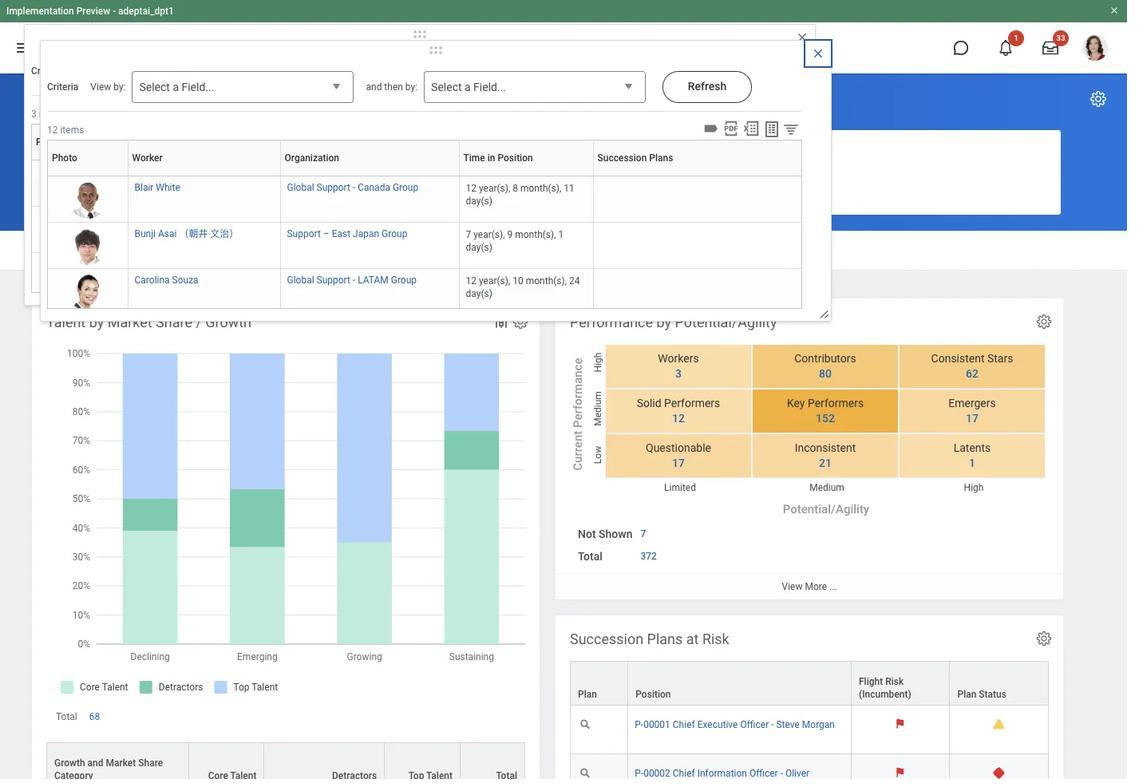Task type: locate. For each thing, give the bounding box(es) containing it.
2 field... from the left
[[474, 81, 506, 93]]

by
[[89, 314, 104, 331], [657, 314, 672, 331]]

p-00001 chief executive officer - steve morgan row
[[570, 706, 1049, 755]]

1 select from the left
[[139, 81, 170, 93]]

文治）
[[210, 228, 239, 240]]

tag image
[[687, 104, 704, 121], [703, 120, 720, 137]]

in up 12 year(s), 8 month(s), 11 day(s)
[[488, 153, 495, 164]]

growth and market share category row
[[46, 743, 525, 779]]

7 inside '7 year(s), 9 month(s), 1 day(s)'
[[466, 229, 471, 240]]

12 down '7 year(s), 9 month(s), 1 day(s)'
[[466, 276, 477, 287]]

00015
[[530, 259, 557, 270]]

1 horizontal spatial potential/agility
[[783, 503, 870, 517]]

1 vertical spatial potential/agility
[[783, 503, 870, 517]]

chief
[[673, 720, 695, 731]]

- inside banner
[[113, 6, 116, 17]]

succession plans for refresh
[[519, 137, 595, 148]]

2 vertical spatial risk
[[886, 676, 904, 688]]

position up '8'
[[498, 153, 533, 164]]

organization button up management
[[239, 124, 383, 160]]

performers up 152
[[808, 397, 864, 410]]

configure this page image
[[1089, 89, 1108, 109]]

2 select from the left
[[431, 81, 462, 93]]

by up workers
[[657, 314, 672, 331]]

time for select a field...
[[464, 153, 485, 164]]

in up global support - canada group link
[[406, 137, 414, 148]]

0 vertical spatial growth
[[205, 314, 252, 331]]

your
[[312, 149, 333, 161]]

1 vertical spatial medium
[[810, 482, 845, 494]]

23 year(s), 10 month(s), 1 day(s) for it operations group
[[384, 260, 495, 284]]

1 inside '7 year(s), 9 month(s), 1 day(s)'
[[559, 229, 564, 240]]

0 horizontal spatial 7
[[466, 229, 471, 240]]

tab list inside 'plan, execute and analyze' main content
[[16, 232, 1112, 270]]

1 horizontal spatial field...
[[474, 81, 506, 93]]

plans for select a field...
[[650, 153, 674, 164]]

0 vertical spatial it
[[241, 212, 249, 224]]

plan, execute and analyze main content
[[0, 73, 1128, 779]]

1 performers from the left
[[664, 397, 721, 410]]

0 horizontal spatial 17
[[672, 457, 685, 470]]

0 vertical spatial items
[[39, 108, 63, 119]]

total left 68
[[56, 712, 77, 723]]

0 vertical spatial in
[[406, 137, 414, 148]]

select to filter grid data image
[[767, 105, 784, 121]]

1 horizontal spatial time
[[464, 153, 485, 164]]

0 horizontal spatial risk
[[241, 166, 259, 177]]

1 vertical spatial it
[[241, 259, 249, 270]]

...
[[830, 581, 837, 592]]

1 vertical spatial position
[[498, 153, 533, 164]]

position up the 0
[[416, 137, 451, 148]]

employee's photo (carolina souza) image
[[69, 275, 106, 311]]

charles
[[119, 166, 151, 177]]

23 up canada
[[384, 167, 395, 178]]

2 a from the left
[[465, 81, 471, 93]]

23 for it operations group
[[384, 260, 395, 271]]

1 vertical spatial time in position
[[464, 153, 533, 164]]

hire
[[84, 243, 103, 255]]

white
[[156, 182, 180, 193]]

0 vertical spatial global
[[287, 182, 314, 193]]

2 horizontal spatial risk
[[886, 676, 904, 688]]

2 select a field... from the left
[[431, 81, 506, 93]]

day(s) inside 12 year(s), 10 month(s), 24 day(s)
[[466, 288, 493, 300]]

2 global from the top
[[287, 275, 314, 286]]

by inside talent by market share / growth element
[[89, 314, 104, 331]]

0 vertical spatial medium
[[593, 392, 604, 426]]

2 vertical spatial plans
[[647, 631, 683, 648]]

- left latam
[[353, 275, 356, 286]]

plan status
[[958, 689, 1007, 700]]

select a field... button
[[132, 71, 354, 104], [424, 71, 646, 104]]

12
[[47, 124, 58, 135], [466, 183, 477, 194], [466, 276, 477, 287], [672, 412, 685, 425]]

0 horizontal spatial field...
[[182, 81, 214, 93]]

resize modal image
[[819, 309, 831, 321]]

charles bradley
[[119, 166, 185, 177]]

17 down emergers
[[966, 412, 979, 425]]

group right latam
[[391, 275, 417, 286]]

photo for refresh
[[36, 137, 61, 148]]

0 horizontal spatial close image
[[796, 31, 809, 44]]

year(s), for support – east japan group
[[474, 229, 505, 240]]

day(s) for global support - canada group
[[466, 196, 493, 207]]

share
[[156, 314, 192, 331], [138, 758, 163, 769]]

68 button
[[89, 711, 102, 724]]

0 vertical spatial succession plans button
[[519, 137, 782, 148]]

0 vertical spatial 17
[[966, 412, 979, 425]]

month(s), up 00015
[[515, 229, 556, 240]]

support down emergency
[[317, 275, 350, 286]]

global support - canada group link
[[287, 179, 419, 193]]

0 vertical spatial view
[[91, 81, 111, 93]]

1 vertical spatial worker
[[132, 153, 163, 164]]

9 inside '7 year(s), 9 month(s), 1 day(s)'
[[508, 229, 513, 240]]

1 vertical spatial refresh
[[688, 80, 727, 93]]

17 inside emergers 17
[[966, 412, 979, 425]]

global inside global support - canada group link
[[287, 182, 314, 193]]

month(s), down 00015
[[526, 276, 567, 287]]

1 vertical spatial 23 year(s), 10 month(s), 1 day(s)
[[384, 260, 495, 284]]

day(s) inside 12 year(s), 8 month(s), 11 day(s)
[[466, 196, 493, 207]]

1 horizontal spatial medium
[[810, 482, 845, 494]]

criteria up 3 items
[[47, 81, 79, 93]]

contributors
[[795, 352, 857, 365]]

view right plan,
[[91, 81, 111, 93]]

succession for refresh
[[519, 137, 569, 148]]

performance by potential/agility
[[570, 314, 777, 331]]

performers inside the key performers 152
[[808, 397, 864, 410]]

plans inside succession plans at risk "element"
[[647, 631, 683, 648]]

10 inside 12 year(s), 10 month(s), 24 day(s)
[[513, 276, 524, 287]]

1 down '7 year(s), 9 month(s), 1 day(s)'
[[487, 260, 493, 271]]

1 23 from the top
[[384, 167, 395, 178]]

row up morgan
[[570, 661, 1049, 706]]

1 vertical spatial market
[[106, 758, 136, 769]]

0 vertical spatial row
[[570, 661, 1049, 706]]

market
[[108, 314, 152, 331], [106, 758, 136, 769]]

market for by
[[108, 314, 152, 331]]

p-
[[522, 259, 530, 270], [635, 720, 644, 731]]

0 horizontal spatial p-
[[522, 259, 530, 270]]

month(s), for global support - canada group
[[521, 183, 562, 194]]

33 button
[[1033, 30, 1069, 65]]

total inside talent by market share / growth element
[[56, 712, 77, 723]]

1 horizontal spatial time in position
[[464, 153, 533, 164]]

1 vertical spatial share
[[138, 758, 163, 769]]

17 button for emergers 17
[[957, 411, 981, 426]]

not shown 7
[[578, 528, 646, 541]]

performance down 24
[[570, 314, 653, 331]]

2 vertical spatial position
[[636, 689, 671, 700]]

0 vertical spatial criteria
[[31, 65, 63, 77]]

carolina souza
[[135, 275, 199, 286]]

0 vertical spatial refresh
[[672, 64, 711, 77]]

notifications large image
[[998, 40, 1014, 56]]

1 it from the top
[[241, 212, 249, 224]]

17 button down emergers
[[957, 411, 981, 426]]

0 vertical spatial market
[[108, 314, 152, 331]]

0 vertical spatial then
[[368, 65, 387, 77]]

criteria up plan,
[[31, 65, 63, 77]]

it
[[241, 212, 249, 224], [241, 259, 249, 270]]

worker up this
[[116, 137, 147, 148]]

month(s), up 18
[[444, 167, 485, 178]]

year(s), for it services group
[[392, 213, 423, 224]]

day(s) for risk management
[[384, 180, 411, 191]]

succession plans button down view printable version (pdf) icon
[[598, 153, 798, 164]]

1 horizontal spatial 17
[[966, 412, 979, 425]]

time up 12 year(s), 8 month(s), 11 day(s)
[[464, 153, 485, 164]]

it left services
[[241, 212, 249, 224]]

time up canada
[[382, 137, 403, 148]]

2 performers from the left
[[808, 397, 864, 410]]

0 horizontal spatial view
[[91, 81, 111, 93]]

organization button
[[239, 124, 383, 160], [285, 140, 465, 176]]

1 vertical spatial row
[[570, 755, 1049, 779]]

1 right notifications large image
[[1014, 34, 1019, 42]]

3 down workers
[[676, 367, 682, 380]]

row
[[570, 661, 1049, 706], [570, 755, 1049, 779]]

succession plans button down view printable version (pdf) image
[[519, 137, 782, 148]]

group right canada
[[393, 182, 419, 193]]

1 horizontal spatial performers
[[808, 397, 864, 410]]

year(s), inside '7 year(s), 9 month(s), 1 day(s)'
[[474, 229, 505, 240]]

- left steve
[[772, 720, 774, 731]]

year(s), left the 0
[[392, 213, 423, 224]]

3 items
[[31, 108, 63, 119]]

1
[[1014, 34, 1019, 42], [487, 167, 493, 178], [559, 229, 564, 240], [487, 260, 493, 271], [969, 457, 976, 470]]

medium down 21
[[810, 482, 845, 494]]

33
[[1057, 34, 1066, 42]]

not
[[578, 528, 596, 541]]

1 horizontal spatial select
[[431, 81, 462, 93]]

high right current performance
[[593, 353, 604, 373]]

1 vertical spatial risk
[[703, 631, 730, 648]]

high down latents 1
[[964, 482, 984, 494]]

7 year(s), 9 month(s), 1 day(s)
[[466, 229, 566, 253]]

access
[[408, 243, 442, 255]]

1 by from the left
[[89, 314, 104, 331]]

shown
[[599, 528, 633, 541]]

potential/agility
[[675, 314, 777, 331], [783, 503, 870, 517]]

12 for 12 year(s), 10 month(s), 24 day(s)
[[466, 276, 477, 287]]

a
[[173, 81, 179, 93], [465, 81, 471, 93]]

1 vertical spatial total
[[56, 712, 77, 723]]

0 horizontal spatial time in position
[[382, 137, 451, 148]]

stars
[[988, 352, 1014, 365]]

organization up manage on the left of page
[[239, 137, 293, 148]]

- inside row
[[772, 720, 774, 731]]

1 horizontal spatial talent
[[377, 243, 406, 255]]

time in position up canada
[[382, 137, 451, 148]]

global down it operations group
[[287, 275, 314, 286]]

photo button down 3 items
[[36, 124, 118, 160]]

select for 1st select a field... popup button from the right
[[431, 81, 462, 93]]

export to excel image right view printable version (pdf) icon
[[743, 120, 760, 137]]

time in position
[[382, 137, 451, 148], [464, 153, 533, 164]]

1 horizontal spatial 7
[[641, 529, 646, 540]]

risk up (incumbent) on the bottom right of the page
[[886, 676, 904, 688]]

1 horizontal spatial view
[[782, 581, 803, 592]]

growth up category
[[54, 758, 85, 769]]

plans
[[571, 137, 595, 148], [650, 153, 674, 164], [647, 631, 683, 648]]

1 vertical spatial 17 button
[[663, 456, 688, 471]]

p- inside row
[[635, 720, 644, 731]]

tab list containing plan
[[16, 232, 1112, 270]]

0 horizontal spatial potential/agility
[[675, 314, 777, 331]]

12 for 12 items
[[47, 124, 58, 135]]

0 horizontal spatial total
[[56, 712, 77, 723]]

global for global support - latam group
[[287, 275, 314, 286]]

p- up 12 year(s), 10 month(s), 24 day(s)
[[522, 259, 530, 270]]

9
[[384, 213, 389, 224], [508, 229, 513, 240]]

photo
[[36, 137, 61, 148], [52, 153, 77, 164]]

support for global support - canada group
[[317, 182, 350, 193]]

1 23 year(s), 10 month(s), 1 day(s) from the top
[[384, 167, 495, 191]]

workers
[[658, 352, 699, 365]]

2 23 from the top
[[384, 260, 395, 271]]

1 vertical spatial 23
[[384, 260, 395, 271]]

0 vertical spatial share
[[156, 314, 192, 331]]

month(s), inside the 9 year(s), 0 month(s), 18 day(s)
[[433, 213, 474, 224]]

performers for 152
[[808, 397, 864, 410]]

tag image left view printable version (pdf) image
[[687, 104, 704, 121]]

photo button
[[36, 124, 118, 160], [52, 140, 134, 176]]

1 vertical spatial items
[[60, 124, 84, 135]]

1 global from the top
[[287, 182, 314, 193]]

bunji asai （朝井 文治）
[[135, 228, 239, 240]]

medium for high
[[593, 392, 604, 426]]

tab list
[[16, 232, 1112, 270]]

close environment banner image
[[1110, 6, 1120, 15]]

market inside the growth and market share category
[[106, 758, 136, 769]]

1 vertical spatial support
[[287, 228, 321, 240]]

1 horizontal spatial in
[[488, 153, 495, 164]]

share for /
[[156, 314, 192, 331]]

total
[[578, 550, 603, 563], [56, 712, 77, 723]]

implementation preview -   adeptai_dpt1 banner
[[0, 0, 1128, 73]]

photo button for refresh
[[36, 124, 118, 160]]

carolina souza link
[[135, 272, 199, 286]]

23 year(s), 10 month(s), 1 day(s)
[[384, 167, 495, 191], [384, 260, 495, 284]]

1 vertical spatial global
[[287, 275, 314, 286]]

search image
[[368, 38, 387, 57]]

0 horizontal spatial 9
[[384, 213, 389, 224]]

support
[[317, 182, 350, 193], [287, 228, 321, 240], [317, 275, 350, 286]]

talent down the employee's photo (carolina souza)
[[46, 314, 86, 331]]

year(s), for it operations group
[[397, 260, 429, 271]]

month(s), for it operations group
[[444, 260, 485, 271]]

0 vertical spatial 1 button
[[989, 30, 1025, 65]]

photo for select a field...
[[52, 153, 77, 164]]

and
[[350, 65, 366, 77], [366, 81, 382, 93], [153, 88, 185, 110], [252, 149, 270, 161], [87, 758, 103, 769]]

johansson
[[729, 259, 777, 270]]

solid
[[637, 397, 662, 410]]

month(s), inside '7 year(s), 9 month(s), 1 day(s)'
[[515, 229, 556, 240]]

year(s), inside 12 year(s), 10 month(s), 24 day(s)
[[479, 276, 511, 287]]

and inside the growth and market share category
[[87, 758, 103, 769]]

view printable version (pdf) image
[[723, 120, 740, 137]]

1 vertical spatial succession plans button
[[598, 153, 798, 164]]

and inside button
[[252, 149, 270, 161]]

12 inside 12 year(s), 8 month(s), 11 day(s)
[[466, 183, 477, 194]]

1 horizontal spatial select a field...
[[431, 81, 506, 93]]

10 down '7 year(s), 9 month(s), 1 day(s)'
[[513, 276, 524, 287]]

1 button left inbox large image
[[989, 30, 1025, 65]]

1 horizontal spatial select a field... button
[[424, 71, 646, 104]]

1 vertical spatial p-
[[635, 720, 644, 731]]

group for global support - canada group
[[393, 182, 419, 193]]

items up 12 items
[[39, 108, 63, 119]]

1 horizontal spatial growth
[[205, 314, 252, 331]]

high
[[593, 353, 604, 373], [964, 482, 984, 494]]

global down management
[[287, 182, 314, 193]]

0 horizontal spatial select a field... button
[[132, 71, 354, 104]]

23 year(s), 10 month(s), 1 day(s) for risk management
[[384, 167, 495, 191]]

succession inside "element"
[[570, 631, 644, 648]]

9 year(s), 0 month(s), 18 day(s)
[[384, 213, 490, 237]]

select right view by:
[[139, 81, 170, 93]]

year(s), inside the 9 year(s), 0 month(s), 18 day(s)
[[392, 213, 423, 224]]

17 button for questionable 17
[[663, 456, 688, 471]]

tag image left view printable version (pdf) icon
[[703, 120, 720, 137]]

configure succession plans at risk image
[[1036, 630, 1053, 648]]

7 inside not shown 7
[[641, 529, 646, 540]]

year(s), down "access"
[[397, 260, 429, 271]]

2 by from the left
[[657, 314, 672, 331]]

global for global support - canada group
[[287, 182, 314, 193]]

9 down 12 year(s), 8 month(s), 11 day(s)
[[508, 229, 513, 240]]

23 down emergency talent access
[[384, 260, 395, 271]]

select to filter grid data image
[[783, 121, 800, 137]]

view by:
[[91, 81, 126, 93]]

worker up charles bradley
[[132, 153, 163, 164]]

total for 68
[[56, 712, 77, 723]]

0 vertical spatial support
[[317, 182, 350, 193]]

performance up current
[[571, 358, 585, 428]]

0 horizontal spatial succession plans
[[519, 137, 595, 148]]

1 vertical spatial high
[[964, 482, 984, 494]]

17 button down questionable
[[663, 456, 688, 471]]

1 vertical spatial criteria
[[47, 81, 79, 93]]

day(s) inside the 9 year(s), 0 month(s), 18 day(s)
[[384, 226, 411, 237]]

row containing flight risk (incumbent)
[[570, 661, 1049, 706]]

export to worksheets image
[[747, 104, 766, 123], [763, 120, 782, 139]]

day(s) inside '7 year(s), 9 month(s), 1 day(s)'
[[466, 242, 493, 253]]

export to excel image right view printable version (pdf) image
[[727, 104, 744, 121]]

it left operations
[[241, 259, 249, 270]]

month(s), for support – east japan group
[[515, 229, 556, 240]]

timothy
[[119, 259, 154, 270]]

12 up 18
[[466, 183, 477, 194]]

global support - canada group
[[287, 182, 419, 193]]

organization button up canada
[[285, 140, 465, 176]]

select a field... right view by:
[[139, 81, 214, 93]]

potential/agility down marc
[[675, 314, 777, 331]]

year(s), down '7 year(s), 9 month(s), 1 day(s)'
[[479, 276, 511, 287]]

17 down questionable
[[672, 457, 685, 470]]

select a field... down move modal icon in the top left of the page
[[431, 81, 506, 93]]

group inside 'link'
[[382, 228, 408, 240]]

2 it from the top
[[241, 259, 249, 270]]

2 horizontal spatial position
[[636, 689, 671, 700]]

1 vertical spatial organization
[[285, 153, 339, 164]]

9 up emergency talent access
[[384, 213, 389, 224]]

worker for select a field...
[[132, 153, 163, 164]]

time in position button for select a field...
[[464, 140, 599, 176]]

performers inside solid performers 12
[[664, 397, 721, 410]]

succession
[[519, 137, 569, 148], [598, 153, 647, 164], [570, 631, 644, 648]]

tag image for refresh
[[687, 104, 704, 121]]

month(s), right the 0
[[433, 213, 474, 224]]

month(s), for global support - latam group
[[526, 276, 567, 287]]

1 vertical spatial 9
[[508, 229, 513, 240]]

adeptai_dpt1
[[118, 6, 174, 17]]

photo button for select a field...
[[52, 140, 134, 176]]

this
[[122, 149, 139, 161]]

2 23 year(s), 10 month(s), 1 day(s) from the top
[[384, 260, 495, 284]]

configure performance by potential/agility image
[[1036, 313, 1053, 331]]

year(s), for global support - latam group
[[479, 276, 511, 287]]

growth right / on the left top of the page
[[205, 314, 252, 331]]

month(s), right '8'
[[521, 183, 562, 194]]

month(s), inside 12 year(s), 10 month(s), 24 day(s)
[[526, 276, 567, 287]]

help
[[206, 149, 227, 161]]

export to excel image for select a field...
[[743, 120, 760, 137]]

global
[[287, 182, 314, 193], [287, 275, 314, 286]]

12 up questionable
[[672, 412, 685, 425]]

justify image
[[14, 38, 34, 57]]

day(s) for it operations group
[[384, 272, 411, 284]]

10
[[431, 167, 442, 178], [431, 260, 442, 271], [513, 276, 524, 287]]

export to excel image
[[727, 104, 744, 121], [743, 120, 760, 137]]

1 button down latents
[[960, 456, 978, 471]]

year(s), left '8'
[[479, 183, 511, 194]]

year(s), up the 0
[[397, 167, 429, 178]]

0 horizontal spatial 3
[[31, 108, 37, 119]]

2 row from the top
[[570, 755, 1049, 779]]

export to worksheets image left select to filter grid data icon
[[747, 104, 766, 123]]

152 button
[[807, 411, 838, 426]]

10 down "access"
[[431, 260, 442, 271]]

borrow
[[191, 243, 224, 255]]

items down 3 items
[[60, 124, 84, 135]]

3
[[31, 108, 37, 119], [676, 367, 682, 380]]

position button
[[629, 662, 851, 705]]

62 button
[[957, 367, 981, 382]]

1 vertical spatial succession plans
[[598, 153, 674, 164]]

close image
[[796, 31, 809, 44], [812, 47, 825, 60]]

0 vertical spatial 7
[[466, 229, 471, 240]]

items for select a field...
[[60, 124, 84, 135]]

view inside performance by potential/agility element
[[782, 581, 803, 592]]

1 inside 1 button
[[1014, 34, 1019, 42]]

0 horizontal spatial select a field...
[[139, 81, 214, 93]]

3 down justify icon
[[31, 108, 37, 119]]

growth and market share category button
[[47, 744, 188, 779]]

year(s), for risk management
[[397, 167, 429, 178]]

17 inside questionable 17
[[672, 457, 685, 470]]

toolbar
[[684, 104, 787, 124], [700, 120, 803, 140]]

position up 00001
[[636, 689, 671, 700]]

medium for limited
[[810, 482, 845, 494]]

year(s), down 18
[[474, 229, 505, 240]]

1 up director,
[[559, 229, 564, 240]]

0 vertical spatial 23 year(s), 10 month(s), 1 day(s)
[[384, 167, 495, 191]]

blair white link
[[135, 179, 180, 193]]

0 horizontal spatial select
[[139, 81, 170, 93]]

0 vertical spatial position
[[416, 137, 451, 148]]

flight risk (incumbent)
[[859, 676, 912, 700]]

move modal image
[[404, 25, 436, 44]]

key performers 152
[[787, 397, 864, 425]]

time in position up '8'
[[464, 153, 533, 164]]

inconsistent
[[795, 442, 856, 455]]

criteria
[[31, 65, 63, 77], [47, 81, 79, 93]]

1 up 12 year(s), 8 month(s), 11 day(s)
[[487, 167, 493, 178]]

preview
[[76, 6, 110, 17]]

1 horizontal spatial p-
[[635, 720, 644, 731]]

17 button
[[957, 411, 981, 426], [663, 456, 688, 471]]

total inside performance by potential/agility element
[[578, 550, 603, 563]]

1 vertical spatial close image
[[812, 47, 825, 60]]

share inside the growth and market share category
[[138, 758, 163, 769]]

items
[[39, 108, 63, 119], [60, 124, 84, 135]]

10 up the 0
[[431, 167, 442, 178]]

1 select a field... from the left
[[139, 81, 214, 93]]

market for and
[[106, 758, 136, 769]]

photo up employee's photo (charles bradley)
[[52, 153, 77, 164]]

move modal image
[[420, 41, 452, 60]]

9 inside the 9 year(s), 0 month(s), 18 day(s)
[[384, 213, 389, 224]]

1 vertical spatial plans
[[650, 153, 674, 164]]

it for it services group
[[241, 212, 249, 224]]

1 vertical spatial 17
[[672, 457, 685, 470]]

1 vertical spatial in
[[488, 153, 495, 164]]

p-00001 chief executive officer - steve morgan link
[[635, 716, 835, 731]]

in for refresh
[[406, 137, 414, 148]]

by inside performance by potential/agility element
[[657, 314, 672, 331]]

configure talent by market share / growth image
[[512, 313, 529, 331]]

support down your
[[317, 182, 350, 193]]

23 for risk management
[[384, 167, 395, 178]]

0 vertical spatial 3
[[31, 108, 37, 119]]

plan inside use this dashboard to help plan and manage your people button
[[229, 149, 250, 161]]

employee's photo (charles bradley) image
[[53, 166, 90, 203]]

emergency
[[323, 243, 375, 255]]

marc
[[705, 259, 727, 270]]

23 year(s), 10 month(s), 1 day(s) down "access"
[[384, 260, 495, 284]]

risk down use this dashboard to help plan and manage your people
[[241, 166, 259, 177]]

1 horizontal spatial succession plans
[[598, 153, 674, 164]]

support left "–"
[[287, 228, 321, 240]]

timothy perkins
[[119, 259, 188, 270]]

medium right current performance
[[593, 392, 604, 426]]

solid performers 12
[[637, 397, 721, 425]]

1 horizontal spatial total
[[578, 550, 603, 563]]

p- for 00015
[[522, 259, 530, 270]]

global inside global support - latam group link
[[287, 275, 314, 286]]

month(s), inside 12 year(s), 8 month(s), 11 day(s)
[[521, 183, 562, 194]]

1 horizontal spatial 1 button
[[989, 30, 1025, 65]]

criteria for refresh
[[31, 65, 63, 77]]

organization for select a field...
[[285, 153, 339, 164]]

12 inside 12 year(s), 10 month(s), 24 day(s)
[[466, 276, 477, 287]]

select for first select a field... popup button from left
[[139, 81, 170, 93]]

0 horizontal spatial 1 button
[[960, 456, 978, 471]]

ellis
[[145, 212, 163, 224]]

plan inside tab list
[[32, 243, 52, 255]]

day(s) for global support - latam group
[[466, 288, 493, 300]]

criteria for select a field...
[[47, 81, 79, 93]]

succession plans at risk
[[570, 631, 730, 648]]

view left 'more'
[[782, 581, 803, 592]]

year(s), inside 12 year(s), 8 month(s), 11 day(s)
[[479, 183, 511, 194]]

1 horizontal spatial position
[[498, 153, 533, 164]]

0 horizontal spatial a
[[173, 81, 179, 93]]

potential/agility down the '21' button
[[783, 503, 870, 517]]

3 button
[[666, 367, 684, 382]]

1 row from the top
[[570, 661, 1049, 706]]

talent down japan
[[377, 243, 406, 255]]

1 a from the left
[[173, 81, 179, 93]]

1 vertical spatial succession
[[598, 153, 647, 164]]

export to worksheets image left select to filter grid data image
[[763, 120, 782, 139]]



Task type: describe. For each thing, give the bounding box(es) containing it.
1 inside latents 1
[[969, 457, 976, 470]]

questionable
[[646, 442, 712, 455]]

year(s), for global support - canada group
[[479, 183, 511, 194]]

export to worksheets image for select a field...
[[763, 120, 782, 139]]

view more ...
[[782, 581, 837, 592]]

21 button
[[810, 456, 834, 471]]

export to worksheets image for refresh
[[747, 104, 766, 123]]

officer
[[741, 720, 769, 731]]

3 inside workers 3
[[676, 367, 682, 380]]

1 button inside banner
[[989, 30, 1025, 65]]

support for global support - latam group
[[317, 275, 350, 286]]

view for view more ...
[[782, 581, 803, 592]]

p-00015 director, information technology - marc johansson
[[522, 259, 777, 270]]

group for global support - latam group
[[391, 275, 417, 286]]

（朝井
[[179, 228, 208, 240]]

0 vertical spatial talent
[[377, 243, 406, 255]]

p-00015 director, information technology - marc johansson link
[[522, 256, 777, 270]]

organization for refresh
[[239, 137, 293, 148]]

analyze
[[189, 88, 258, 110]]

1 select a field... button from the left
[[132, 71, 354, 104]]

24
[[569, 276, 580, 287]]

performance by potential/agility element
[[556, 299, 1064, 600]]

position for refresh
[[416, 137, 451, 148]]

plan, execute and analyze
[[32, 88, 258, 110]]

10 for refresh
[[431, 260, 442, 271]]

contributors 80
[[795, 352, 857, 380]]

it operations group link
[[241, 256, 326, 270]]

12 inside solid performers 12
[[672, 412, 685, 425]]

items for refresh
[[39, 108, 63, 119]]

- for global support - canada group
[[353, 182, 356, 193]]

0 vertical spatial high
[[593, 353, 604, 373]]

export to excel image for refresh
[[727, 104, 744, 121]]

consistent
[[932, 352, 985, 365]]

close image for move modal image
[[796, 31, 809, 44]]

at
[[687, 631, 699, 648]]

limited
[[664, 482, 696, 494]]

technology
[[649, 259, 698, 270]]

tag image for select a field...
[[703, 120, 720, 137]]

position inside popup button
[[636, 689, 671, 700]]

it for it operations group
[[241, 259, 249, 270]]

10 for select a field...
[[513, 276, 524, 287]]

plans for refresh
[[571, 137, 595, 148]]

support – east japan group
[[287, 228, 408, 240]]

latents 1
[[954, 442, 991, 470]]

emergers
[[949, 397, 996, 410]]

0 horizontal spatial talent
[[46, 314, 86, 331]]

day(s) for it services group
[[384, 226, 411, 237]]

emergers 17
[[949, 397, 996, 425]]

execute
[[80, 88, 148, 110]]

total for 372
[[578, 550, 603, 563]]

succession plans button for refresh
[[519, 137, 782, 148]]

1 vertical spatial then
[[384, 81, 403, 93]]

- left marc
[[700, 259, 703, 270]]

plan,
[[32, 88, 75, 110]]

perkins
[[156, 259, 188, 270]]

carolina
[[135, 275, 170, 286]]

performers for 12
[[664, 397, 721, 410]]

succession plans button for select a field...
[[598, 153, 798, 164]]

by for potential/agility
[[657, 314, 672, 331]]

toolbar for select a field...
[[700, 120, 803, 140]]

succession for select a field...
[[598, 153, 647, 164]]

- for implementation preview -   adeptai_dpt1
[[113, 6, 116, 17]]

7 button
[[641, 528, 649, 541]]

succession plans at risk element
[[556, 616, 1064, 779]]

time in position for select a field...
[[464, 153, 533, 164]]

flight risk (incumbent) button
[[852, 662, 950, 705]]

operations
[[251, 259, 298, 270]]

152
[[816, 412, 835, 425]]

canada
[[358, 182, 390, 193]]

12 items
[[47, 124, 84, 135]]

close image for move modal icon in the top left of the page
[[812, 47, 825, 60]]

17 for questionable 17
[[672, 457, 685, 470]]

employee's photo (jared ellis) image
[[53, 212, 90, 249]]

profile logan mcneil image
[[1083, 35, 1108, 64]]

japan
[[353, 228, 379, 240]]

worker for refresh
[[116, 137, 147, 148]]

1 horizontal spatial high
[[964, 482, 984, 494]]

blair white
[[135, 182, 180, 193]]

1 for support – east japan group
[[559, 229, 564, 240]]

2 performance from the top
[[571, 358, 585, 428]]

p- for 00001
[[635, 720, 644, 731]]

group down "–"
[[300, 259, 326, 270]]

group right services
[[290, 212, 316, 224]]

questionable 17
[[646, 442, 712, 470]]

group for support – east japan group
[[382, 228, 408, 240]]

2 horizontal spatial by:
[[406, 81, 418, 93]]

time for refresh
[[382, 137, 403, 148]]

by for market
[[89, 314, 104, 331]]

growth inside the growth and market share category
[[54, 758, 85, 769]]

plan status button
[[951, 662, 1049, 705]]

latam
[[358, 275, 389, 286]]

372 button
[[641, 550, 660, 563]]

plan inside plan popup button
[[578, 689, 597, 700]]

time in position button for refresh
[[382, 124, 521, 160]]

steve
[[777, 720, 800, 731]]

plan inside plan status popup button
[[958, 689, 977, 700]]

view for view by:
[[91, 81, 111, 93]]

to
[[194, 149, 203, 161]]

employee's photo (blair white) image
[[69, 182, 106, 219]]

0 vertical spatial risk
[[241, 166, 259, 177]]

support inside 'link'
[[287, 228, 321, 240]]

blair
[[135, 182, 154, 193]]

more
[[805, 581, 827, 592]]

global support - latam group link
[[287, 272, 417, 286]]

management
[[261, 166, 318, 177]]

succession plans for select a field...
[[598, 153, 674, 164]]

1 for it operations group
[[487, 260, 493, 271]]

use this dashboard to help plan and manage your people button
[[33, 130, 1061, 215]]

a for first select a field... popup button from left
[[173, 81, 179, 93]]

month(s), for risk management
[[444, 167, 485, 178]]

flight
[[859, 676, 883, 688]]

1 vertical spatial and then by:
[[366, 81, 418, 93]]

it services group link
[[241, 209, 316, 224]]

people
[[336, 149, 368, 161]]

share for category
[[138, 758, 163, 769]]

employee's photo (timothy perkins) image
[[53, 259, 90, 295]]

use this dashboard to help plan and manage your people
[[101, 149, 368, 161]]

toolbar for refresh
[[684, 104, 787, 124]]

position for select a field...
[[498, 153, 533, 164]]

2 select a field... button from the left
[[424, 71, 646, 104]]

director,
[[560, 259, 594, 270]]

risk inside "flight risk (incumbent)"
[[886, 676, 904, 688]]

- for global support - latam group
[[353, 275, 356, 286]]

bradley
[[153, 166, 185, 177]]

employee's photo (bunji asai （朝井 文治）) image
[[69, 228, 106, 265]]

east
[[332, 228, 351, 240]]

latents
[[954, 442, 991, 455]]

inbox large image
[[1043, 40, 1059, 56]]

plan button
[[571, 662, 628, 705]]

talent by market share / growth
[[46, 314, 252, 331]]

use
[[101, 149, 119, 161]]

status
[[979, 689, 1007, 700]]

1 horizontal spatial by:
[[390, 65, 402, 77]]

00001
[[644, 720, 671, 731]]

1 for risk management
[[487, 167, 493, 178]]

it services group
[[241, 212, 316, 224]]

8
[[513, 183, 518, 194]]

1 vertical spatial 1 button
[[960, 456, 978, 471]]

it operations group
[[241, 259, 326, 270]]

organization button for select a field...
[[285, 140, 465, 176]]

0 vertical spatial 10
[[431, 167, 442, 178]]

12 for 12 year(s), 8 month(s), 11 day(s)
[[466, 183, 477, 194]]

worker button for select a field...
[[132, 140, 286, 176]]

17 for emergers 17
[[966, 412, 979, 425]]

grow
[[135, 243, 159, 255]]

support – east japan group link
[[287, 225, 408, 240]]

consistent stars 62
[[932, 352, 1014, 380]]

0 vertical spatial and then by:
[[350, 65, 402, 77]]

talent by market share / growth element
[[32, 299, 540, 779]]

morgan
[[802, 720, 835, 731]]

workers 3
[[658, 352, 699, 380]]

asai
[[158, 228, 177, 240]]

category
[[54, 771, 93, 779]]

1 performance from the top
[[570, 314, 653, 331]]

a for 1st select a field... popup button from the right
[[465, 81, 471, 93]]

worker button for refresh
[[116, 124, 240, 160]]

time in position for refresh
[[382, 137, 451, 148]]

1 field... from the left
[[182, 81, 214, 93]]

0 horizontal spatial by:
[[114, 81, 126, 93]]

souza
[[172, 275, 199, 286]]

timothy perkins link
[[119, 256, 188, 270]]

organization button for refresh
[[239, 124, 383, 160]]

view printable version (pdf) image
[[707, 104, 724, 121]]

services
[[251, 212, 287, 224]]

0 vertical spatial potential/agility
[[675, 314, 777, 331]]

global support - latam group
[[287, 275, 417, 286]]

12 year(s), 8 month(s), 11 day(s)
[[466, 183, 577, 207]]

growth and market share category
[[54, 758, 163, 779]]

jared ellis link
[[119, 209, 163, 224]]



Task type: vqa. For each thing, say whether or not it's contained in the screenshot.


